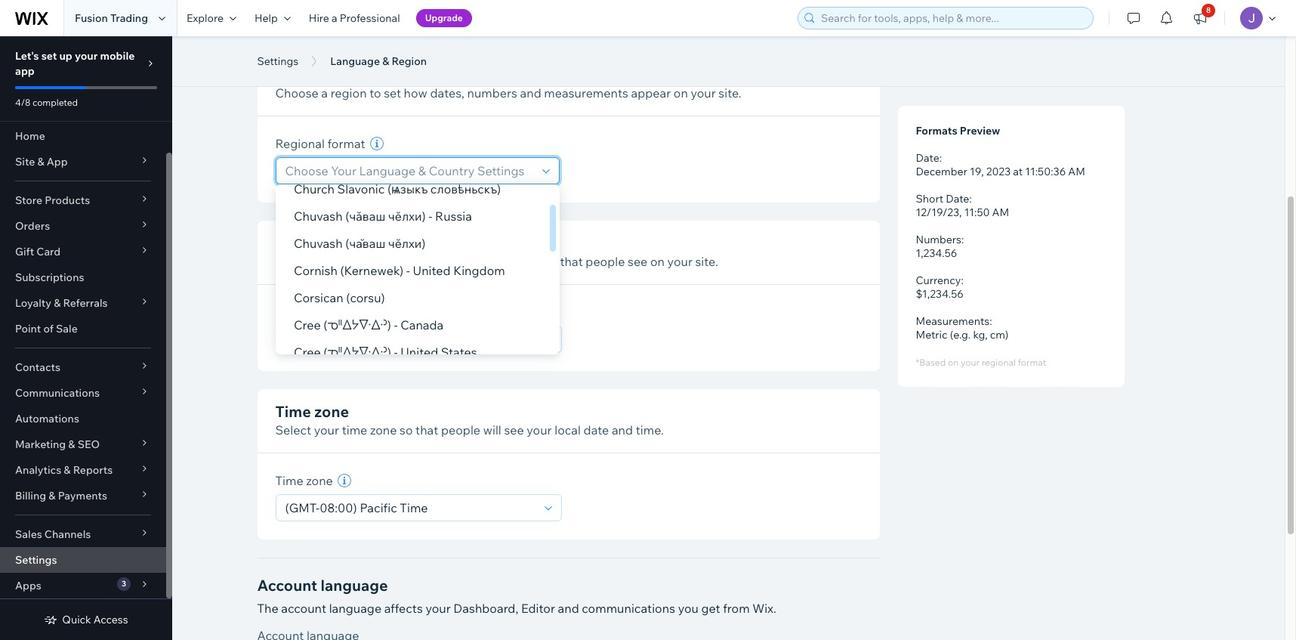 Task type: locate. For each thing, give the bounding box(es) containing it.
regional inside regional format choose a region to set how dates, numbers and measurements appear on your site.
[[275, 65, 339, 84]]

1 vertical spatial on
[[651, 254, 665, 269]]

editor
[[521, 601, 555, 616]]

(kernewek)
[[340, 263, 403, 278]]

1 vertical spatial currency
[[916, 274, 962, 287]]

0 vertical spatial site.
[[719, 85, 742, 101]]

11:50
[[965, 206, 990, 219]]

accept
[[418, 254, 456, 269]]

& for analytics
[[64, 463, 71, 477]]

2 vertical spatial currency
[[275, 305, 327, 320]]

on inside currency choose the currency you accept for payments and that people see on your site.
[[651, 254, 665, 269]]

1 horizontal spatial settings
[[257, 54, 299, 68]]

1 time from the top
[[275, 402, 311, 421]]

1 vertical spatial date
[[946, 192, 970, 206]]

0 vertical spatial date
[[916, 151, 940, 165]]

analytics & reports button
[[0, 457, 166, 483]]

: inside date : december 19, 2023 at 11:50:36 am
[[940, 151, 942, 165]]

1 horizontal spatial site.
[[719, 85, 742, 101]]

0 horizontal spatial you
[[395, 254, 416, 269]]

2 time from the top
[[275, 473, 304, 488]]

(ᓀᐦᐃᔭᐁᐧᐃᐧᐣ) down cree (ᓀᐦᐃᔭᐁᐧᐃᐧᐣ) - canada
[[323, 345, 391, 360]]

time inside time zone select your time zone so that people will see your local date and time.
[[275, 402, 311, 421]]

zone left so
[[370, 422, 397, 438]]

united left for
[[413, 263, 450, 278]]

: inside numbers : 1,234.56
[[962, 233, 965, 246]]

1 vertical spatial that
[[416, 422, 439, 438]]

and inside regional format choose a region to set how dates, numbers and measurements appear on your site.
[[520, 85, 542, 101]]

0 vertical spatial cree
[[294, 317, 321, 333]]

home link
[[0, 123, 166, 149]]

channels
[[44, 528, 91, 541]]

on inside regional format choose a region to set how dates, numbers and measurements appear on your site.
[[674, 85, 688, 101]]

& right billing
[[49, 489, 56, 503]]

set inside regional format choose a region to set how dates, numbers and measurements appear on your site.
[[384, 85, 401, 101]]

list box
[[275, 175, 560, 366]]

: inside measurements : metric (e.g. kg, cm)
[[990, 314, 993, 328]]

settings link
[[0, 547, 166, 573]]

1 vertical spatial choose
[[275, 254, 319, 269]]

1 horizontal spatial on
[[674, 85, 688, 101]]

& left region
[[383, 54, 389, 68]]

& for marketing
[[68, 438, 75, 451]]

& for site
[[37, 155, 44, 169]]

0 vertical spatial zone
[[315, 402, 349, 421]]

: down "19,"
[[970, 192, 972, 206]]

cree for cree (ᓀᐦᐃᔭᐁᐧᐃᐧᐣ) - united states
[[294, 345, 321, 360]]

1 vertical spatial see
[[504, 422, 524, 438]]

& left reports
[[64, 463, 71, 477]]

1 vertical spatial you
[[678, 601, 699, 616]]

0 vertical spatial (ᓀᐦᐃᔭᐁᐧᐃᐧᐣ)
[[323, 317, 391, 333]]

0 horizontal spatial see
[[504, 422, 524, 438]]

: for measurements
[[990, 314, 993, 328]]

the
[[321, 254, 340, 269]]

time down select
[[275, 473, 304, 488]]

a inside hire a professional link
[[332, 11, 338, 25]]

time.
[[636, 422, 664, 438]]

trading
[[110, 11, 148, 25]]

2 cree from the top
[[294, 345, 321, 360]]

united
[[413, 263, 450, 278], [400, 345, 438, 360]]

& right loyalty
[[54, 296, 61, 310]]

1 vertical spatial zone
[[370, 422, 397, 438]]

1,234.56
[[916, 246, 958, 260]]

corsican (corsu)
[[294, 290, 385, 305]]

united for kingdom
[[413, 263, 450, 278]]

0 horizontal spatial set
[[41, 49, 57, 63]]

set inside let's set up your mobile app
[[41, 49, 57, 63]]

people inside time zone select your time zone so that people will see your local date and time.
[[441, 422, 481, 438]]

0 vertical spatial that
[[560, 254, 583, 269]]

zone up time
[[315, 402, 349, 421]]

hire a professional link
[[300, 0, 409, 36]]

time for time zone
[[275, 473, 304, 488]]

hire a professional
[[309, 11, 400, 25]]

zone
[[315, 402, 349, 421], [370, 422, 397, 438], [306, 473, 333, 488]]

that right so
[[416, 422, 439, 438]]

settings for settings 'link'
[[15, 553, 57, 567]]

2 chuvash from the top
[[294, 236, 342, 251]]

am right 11:50:36 on the top of page
[[1069, 165, 1086, 178]]

settings down 'sales'
[[15, 553, 57, 567]]

: right kg,
[[990, 314, 993, 328]]

time
[[342, 422, 368, 438]]

regional up church
[[275, 136, 325, 151]]

1 horizontal spatial see
[[628, 254, 648, 269]]

2 vertical spatial format
[[1019, 357, 1047, 368]]

subscriptions
[[15, 271, 84, 284]]

marketing & seo button
[[0, 432, 166, 457]]

(ѩзыкъ
[[387, 181, 428, 196]]

0 vertical spatial chuvash
[[294, 209, 342, 224]]

1 vertical spatial cree
[[294, 345, 321, 360]]

professional
[[340, 11, 400, 25]]

& for loyalty
[[54, 296, 61, 310]]

analytics
[[15, 463, 61, 477]]

language
[[321, 576, 388, 595], [329, 601, 382, 616]]

1 vertical spatial a
[[321, 85, 328, 101]]

: for numbers
[[962, 233, 965, 246]]

fusion trading
[[75, 11, 148, 25]]

0 horizontal spatial people
[[441, 422, 481, 438]]

settings inside 'link'
[[15, 553, 57, 567]]

communications button
[[0, 380, 166, 406]]

: right "1,234.56"
[[962, 233, 965, 246]]

short date : 12/19/23, 11:50 am
[[916, 192, 1010, 219]]

format up slavonic
[[328, 136, 366, 151]]

contacts button
[[0, 354, 166, 380]]

2 horizontal spatial on
[[948, 357, 959, 368]]

time up select
[[275, 402, 311, 421]]

contacts
[[15, 360, 60, 374]]

1 chuvash from the top
[[294, 209, 342, 224]]

date down the formats on the right of page
[[916, 151, 940, 165]]

settings inside button
[[257, 54, 299, 68]]

- down cree (ᓀᐦᐃᔭᐁᐧᐃᐧᐣ) - canada
[[394, 345, 398, 360]]

choose inside regional format choose a region to set how dates, numbers and measurements appear on your site.
[[275, 85, 319, 101]]

format
[[342, 65, 391, 84], [328, 136, 366, 151], [1019, 357, 1047, 368]]

zone down select
[[306, 473, 333, 488]]

chuvash up the
[[294, 236, 342, 251]]

regional up region on the left top
[[275, 65, 339, 84]]

1 horizontal spatial you
[[678, 601, 699, 616]]

: down the formats on the right of page
[[940, 151, 942, 165]]

app
[[47, 155, 68, 169]]

0 vertical spatial set
[[41, 49, 57, 63]]

1 vertical spatial am
[[993, 206, 1010, 219]]

format right regional
[[1019, 357, 1047, 368]]

chuvash (чӑваш чӗлхи)
[[294, 236, 426, 251]]

0 vertical spatial am
[[1069, 165, 1086, 178]]

0 horizontal spatial that
[[416, 422, 439, 438]]

1 vertical spatial time
[[275, 473, 304, 488]]

your inside currency choose the currency you accept for payments and that people see on your site.
[[668, 254, 693, 269]]

(ᓀᐦᐃᔭᐁᐧᐃᐧᐣ) for united
[[323, 345, 391, 360]]

access
[[94, 613, 128, 627]]

store products
[[15, 193, 90, 207]]

chuvash down church
[[294, 209, 342, 224]]

language & region
[[330, 54, 427, 68]]

*based on your regional format
[[916, 357, 1047, 368]]

currency inside currency : $1,234.56
[[916, 274, 962, 287]]

that
[[560, 254, 583, 269], [416, 422, 439, 438]]

site & app button
[[0, 149, 166, 175]]

& left seo
[[68, 438, 75, 451]]

0 horizontal spatial settings
[[15, 553, 57, 567]]

1 choose from the top
[[275, 85, 319, 101]]

0 horizontal spatial a
[[321, 85, 328, 101]]

cree (ᓀᐦᐃᔭᐁᐧᐃᐧᐣ) - canada
[[294, 317, 443, 333]]

1 vertical spatial united
[[400, 345, 438, 360]]

: inside currency : $1,234.56
[[962, 274, 964, 287]]

2 choose from the top
[[275, 254, 319, 269]]

: for date
[[940, 151, 942, 165]]

and inside currency choose the currency you accept for payments and that people see on your site.
[[536, 254, 558, 269]]

0 vertical spatial a
[[332, 11, 338, 25]]

help
[[255, 11, 278, 25]]

0 vertical spatial format
[[342, 65, 391, 84]]

regional
[[275, 65, 339, 84], [275, 136, 325, 151]]

and
[[520, 85, 542, 101], [536, 254, 558, 269], [612, 422, 633, 438], [558, 601, 579, 616]]

chuvash for chuvash (чӑваш чӗлхи)
[[294, 236, 342, 251]]

1 horizontal spatial people
[[586, 254, 625, 269]]

currency
[[275, 234, 342, 252], [916, 274, 962, 287], [275, 305, 327, 320]]

1 vertical spatial (ᓀᐦᐃᔭᐁᐧᐃᐧᐣ)
[[323, 345, 391, 360]]

site. inside regional format choose a region to set how dates, numbers and measurements appear on your site.
[[719, 85, 742, 101]]

2 (ᓀᐦᐃᔭᐁᐧᐃᐧᐣ) from the top
[[323, 345, 391, 360]]

- for cornish (kernewek) - united kingdom
[[406, 263, 410, 278]]

currency down cornish
[[275, 305, 327, 320]]

you left get
[[678, 601, 699, 616]]

am right 11:50
[[993, 206, 1010, 219]]

russia
[[435, 209, 472, 224]]

kg,
[[974, 328, 988, 342]]

sales
[[15, 528, 42, 541]]

set
[[41, 49, 57, 63], [384, 85, 401, 101]]

1 vertical spatial chuvash
[[294, 236, 342, 251]]

and right editor
[[558, 601, 579, 616]]

date inside short date : 12/19/23, 11:50 am
[[946, 192, 970, 206]]

settings for settings button
[[257, 54, 299, 68]]

communications
[[582, 601, 676, 616]]

choose
[[275, 85, 319, 101], [275, 254, 319, 269]]

and right numbers
[[520, 85, 542, 101]]

1 regional from the top
[[275, 65, 339, 84]]

1 (ᓀᐦᐃᔭᐁᐧᐃᐧᐣ) from the top
[[323, 317, 391, 333]]

0 horizontal spatial am
[[993, 206, 1010, 219]]

point of sale
[[15, 322, 78, 336]]

kingdom
[[453, 263, 505, 278]]

preview
[[960, 124, 1001, 138]]

currency inside currency choose the currency you accept for payments and that people see on your site.
[[275, 234, 342, 252]]

(ᓀᐦᐃᔭᐁᐧᐃᐧᐣ) for canada
[[323, 317, 391, 333]]

language up affects
[[321, 576, 388, 595]]

0 vertical spatial united
[[413, 263, 450, 278]]

0 horizontal spatial site.
[[696, 254, 719, 269]]

0 vertical spatial choose
[[275, 85, 319, 101]]

1 vertical spatial set
[[384, 85, 401, 101]]

site. inside currency choose the currency you accept for payments and that people see on your site.
[[696, 254, 719, 269]]

1 vertical spatial people
[[441, 422, 481, 438]]

billing & payments button
[[0, 483, 166, 509]]

december
[[916, 165, 968, 178]]

1 horizontal spatial am
[[1069, 165, 1086, 178]]

zone for time zone select your time zone so that people will see your local date and time.
[[315, 402, 349, 421]]

& inside button
[[383, 54, 389, 68]]

0 horizontal spatial date
[[916, 151, 940, 165]]

(ᓀᐦᐃᔭᐁᐧᐃᐧᐣ)
[[323, 317, 391, 333], [323, 345, 391, 360]]

for
[[459, 254, 475, 269]]

0 vertical spatial time
[[275, 402, 311, 421]]

hire
[[309, 11, 329, 25]]

sales channels
[[15, 528, 91, 541]]

0 vertical spatial settings
[[257, 54, 299, 68]]

language down account language
[[329, 601, 382, 616]]

language & region button
[[323, 50, 435, 73]]

0 vertical spatial people
[[586, 254, 625, 269]]

and right date
[[612, 422, 633, 438]]

1 horizontal spatial a
[[332, 11, 338, 25]]

set right to
[[384, 85, 401, 101]]

get
[[702, 601, 721, 616]]

format up to
[[342, 65, 391, 84]]

date
[[916, 151, 940, 165], [946, 192, 970, 206]]

currency up cornish
[[275, 234, 342, 252]]

2 vertical spatial zone
[[306, 473, 333, 488]]

0 vertical spatial language
[[321, 576, 388, 595]]

: down numbers : 1,234.56
[[962, 274, 964, 287]]

1 cree from the top
[[294, 317, 321, 333]]

0 horizontal spatial on
[[651, 254, 665, 269]]

format inside regional format choose a region to set how dates, numbers and measurements appear on your site.
[[342, 65, 391, 84]]

- left canada
[[394, 317, 398, 333]]

date right the short
[[946, 192, 970, 206]]

& right the site
[[37, 155, 44, 169]]

sidebar element
[[0, 36, 172, 640]]

0 vertical spatial you
[[395, 254, 416, 269]]

& inside popup button
[[54, 296, 61, 310]]

settings down help button
[[257, 54, 299, 68]]

0 vertical spatial see
[[628, 254, 648, 269]]

set left up
[[41, 49, 57, 63]]

united down canada
[[400, 345, 438, 360]]

quick
[[62, 613, 91, 627]]

date : december 19, 2023 at 11:50:36 am
[[916, 151, 1086, 178]]

and right payments at the left top of page
[[536, 254, 558, 269]]

your
[[75, 49, 98, 63], [691, 85, 716, 101], [668, 254, 693, 269], [961, 357, 980, 368], [314, 422, 339, 438], [527, 422, 552, 438], [426, 601, 451, 616]]

& inside popup button
[[37, 155, 44, 169]]

a right hire
[[332, 11, 338, 25]]

dates,
[[430, 85, 465, 101]]

1 horizontal spatial set
[[384, 85, 401, 101]]

1 vertical spatial regional
[[275, 136, 325, 151]]

that right payments at the left top of page
[[560, 254, 583, 269]]

billing & payments
[[15, 489, 107, 503]]

region
[[392, 54, 427, 68]]

0 vertical spatial currency
[[275, 234, 342, 252]]

short
[[916, 192, 944, 206]]

:
[[940, 151, 942, 165], [970, 192, 972, 206], [962, 233, 965, 246], [962, 274, 964, 287], [990, 314, 993, 328]]

metric
[[916, 328, 948, 342]]

am inside date : december 19, 2023 at 11:50:36 am
[[1069, 165, 1086, 178]]

1 horizontal spatial that
[[560, 254, 583, 269]]

(ᓀᐦᐃᔭᐁᐧᐃᐧᐣ) down (corsu)
[[323, 317, 391, 333]]

settings
[[257, 54, 299, 68], [15, 553, 57, 567]]

a left region on the left top
[[321, 85, 328, 101]]

will
[[483, 422, 502, 438]]

0 vertical spatial regional
[[275, 65, 339, 84]]

- down чӗлхи)
[[406, 263, 410, 278]]

- for cree (ᓀᐦᐃᔭᐁᐧᐃᐧᐣ) - canada
[[394, 317, 398, 333]]

time
[[275, 402, 311, 421], [275, 473, 304, 488]]

currency for currency
[[275, 305, 327, 320]]

you down чӗлхи)
[[395, 254, 416, 269]]

choose down settings button
[[275, 85, 319, 101]]

0 vertical spatial on
[[674, 85, 688, 101]]

to
[[370, 85, 381, 101]]

how
[[404, 85, 428, 101]]

your inside regional format choose a region to set how dates, numbers and measurements appear on your site.
[[691, 85, 716, 101]]

of
[[43, 322, 54, 336]]

2 regional from the top
[[275, 136, 325, 151]]

affects
[[384, 601, 423, 616]]

currency down "1,234.56"
[[916, 274, 962, 287]]

am
[[1069, 165, 1086, 178], [993, 206, 1010, 219]]

2 vertical spatial on
[[948, 357, 959, 368]]

1 vertical spatial site.
[[696, 254, 719, 269]]

Choose Your Timezone Settings field
[[281, 495, 540, 521]]

explore
[[187, 11, 224, 25]]

choose left the
[[275, 254, 319, 269]]

1 vertical spatial settings
[[15, 553, 57, 567]]

1 horizontal spatial date
[[946, 192, 970, 206]]

automations
[[15, 412, 79, 425]]

1 vertical spatial format
[[328, 136, 366, 151]]



Task type: describe. For each thing, give the bounding box(es) containing it.
loyalty
[[15, 296, 51, 310]]

completed
[[32, 97, 78, 108]]

8
[[1207, 5, 1212, 15]]

automations link
[[0, 406, 166, 432]]

loyalty & referrals button
[[0, 290, 166, 316]]

seo
[[78, 438, 100, 451]]

local
[[555, 422, 581, 438]]

date
[[584, 422, 609, 438]]

quick access
[[62, 613, 128, 627]]

chuvash (чăваш чĕлхи) - russia
[[294, 209, 472, 224]]

card
[[36, 245, 61, 258]]

canada
[[400, 317, 443, 333]]

communications
[[15, 386, 100, 400]]

chuvash for chuvash (чăваш чĕлхи) - russia
[[294, 209, 342, 224]]

church slavonic (ѩзыкъ словѣньскъ)
[[294, 181, 501, 196]]

1 vertical spatial language
[[329, 601, 382, 616]]

sale
[[56, 322, 78, 336]]

mobile
[[100, 49, 135, 63]]

time for time zone select your time zone so that people will see your local date and time.
[[275, 402, 311, 421]]

am inside short date : 12/19/23, 11:50 am
[[993, 206, 1010, 219]]

your inside let's set up your mobile app
[[75, 49, 98, 63]]

payments
[[478, 254, 534, 269]]

appear
[[631, 85, 671, 101]]

2023
[[987, 165, 1011, 178]]

& for language
[[383, 54, 389, 68]]

чĕлхи)
[[388, 209, 426, 224]]

format for regional format choose a region to set how dates, numbers and measurements appear on your site.
[[342, 65, 391, 84]]

Choose your currency field
[[281, 326, 540, 352]]

products
[[45, 193, 90, 207]]

states
[[441, 345, 477, 360]]

account
[[257, 576, 317, 595]]

- for cree (ᓀᐦᐃᔭᐁᐧᐃᐧᐣ) - united states
[[394, 345, 398, 360]]

app
[[15, 64, 35, 78]]

: inside short date : 12/19/23, 11:50 am
[[970, 192, 972, 206]]

regional format choose a region to set how dates, numbers and measurements appear on your site.
[[275, 65, 742, 101]]

4/8 completed
[[15, 97, 78, 108]]

region
[[331, 85, 367, 101]]

*based
[[916, 357, 946, 368]]

dashboard,
[[454, 601, 519, 616]]

billing
[[15, 489, 46, 503]]

see inside time zone select your time zone so that people will see your local date and time.
[[504, 422, 524, 438]]

site
[[15, 155, 35, 169]]

people inside currency choose the currency you accept for payments and that people see on your site.
[[586, 254, 625, 269]]

currency for currency choose the currency you accept for payments and that people see on your site.
[[275, 234, 342, 252]]

cornish
[[294, 263, 337, 278]]

formats
[[916, 124, 958, 138]]

and inside time zone select your time zone so that people will see your local date and time.
[[612, 422, 633, 438]]

account language
[[257, 576, 388, 595]]

& for billing
[[49, 489, 56, 503]]

language
[[330, 54, 380, 68]]

numbers : 1,234.56
[[916, 233, 965, 260]]

that inside time zone select your time zone so that people will see your local date and time.
[[416, 422, 439, 438]]

regional for regional format choose a region to set how dates, numbers and measurements appear on your site.
[[275, 65, 339, 84]]

currency choose the currency you accept for payments and that people see on your site.
[[275, 234, 719, 269]]

Choose Your Language & Country Settings field
[[281, 158, 538, 184]]

help button
[[246, 0, 300, 36]]

fusion
[[75, 11, 108, 25]]

choose inside currency choose the currency you accept for payments and that people see on your site.
[[275, 254, 319, 269]]

gift card button
[[0, 239, 166, 265]]

united for states
[[400, 345, 438, 360]]

- left russia
[[428, 209, 432, 224]]

formats preview
[[916, 124, 1001, 138]]

11:50:36
[[1026, 165, 1067, 178]]

time zone select your time zone so that people will see your local date and time.
[[275, 402, 664, 438]]

Search for tools, apps, help & more... field
[[817, 8, 1089, 29]]

loyalty & referrals
[[15, 296, 108, 310]]

payments
[[58, 489, 107, 503]]

date inside date : december 19, 2023 at 11:50:36 am
[[916, 151, 940, 165]]

that inside currency choose the currency you accept for payments and that people see on your site.
[[560, 254, 583, 269]]

let's
[[15, 49, 39, 63]]

cree (ᓀᐦᐃᔭᐁᐧᐃᐧᐣ) - united states
[[294, 345, 477, 360]]

(чӑваш
[[345, 236, 385, 251]]

19,
[[970, 165, 984, 178]]

subscriptions link
[[0, 265, 166, 290]]

: for currency
[[962, 274, 964, 287]]

regional
[[982, 357, 1017, 368]]

list box containing church slavonic (ѩзыкъ словѣньскъ)
[[275, 175, 560, 366]]

regional for regional format
[[275, 136, 325, 151]]

cree for cree (ᓀᐦᐃᔭᐁᐧᐃᐧᐣ) - canada
[[294, 317, 321, 333]]

time zone
[[275, 473, 333, 488]]

чӗлхи)
[[388, 236, 426, 251]]

referrals
[[63, 296, 108, 310]]

see inside currency choose the currency you accept for payments and that people see on your site.
[[628, 254, 648, 269]]

format for regional format
[[328, 136, 366, 151]]

point of sale link
[[0, 316, 166, 342]]

you inside currency choose the currency you accept for payments and that people see on your site.
[[395, 254, 416, 269]]

a inside regional format choose a region to set how dates, numbers and measurements appear on your site.
[[321, 85, 328, 101]]

numbers
[[916, 233, 962, 246]]

orders button
[[0, 213, 166, 239]]

(e.g.
[[950, 328, 971, 342]]

church
[[294, 181, 334, 196]]

cornish (kernewek) - united kingdom
[[294, 263, 505, 278]]

8 button
[[1184, 0, 1217, 36]]

currency for currency : $1,234.56
[[916, 274, 962, 287]]

4/8
[[15, 97, 30, 108]]

numbers
[[467, 85, 518, 101]]

currency
[[343, 254, 392, 269]]

(corsu)
[[346, 290, 385, 305]]

marketing
[[15, 438, 66, 451]]

zone for time zone
[[306, 473, 333, 488]]

measurements
[[916, 314, 990, 328]]

measurements : metric (e.g. kg, cm)
[[916, 314, 1009, 342]]

wix.
[[753, 601, 777, 616]]

upgrade
[[425, 12, 463, 23]]

3
[[122, 579, 126, 589]]

so
[[400, 422, 413, 438]]

(чăваш
[[345, 209, 385, 224]]



Task type: vqa. For each thing, say whether or not it's contained in the screenshot.
Gift Card
yes



